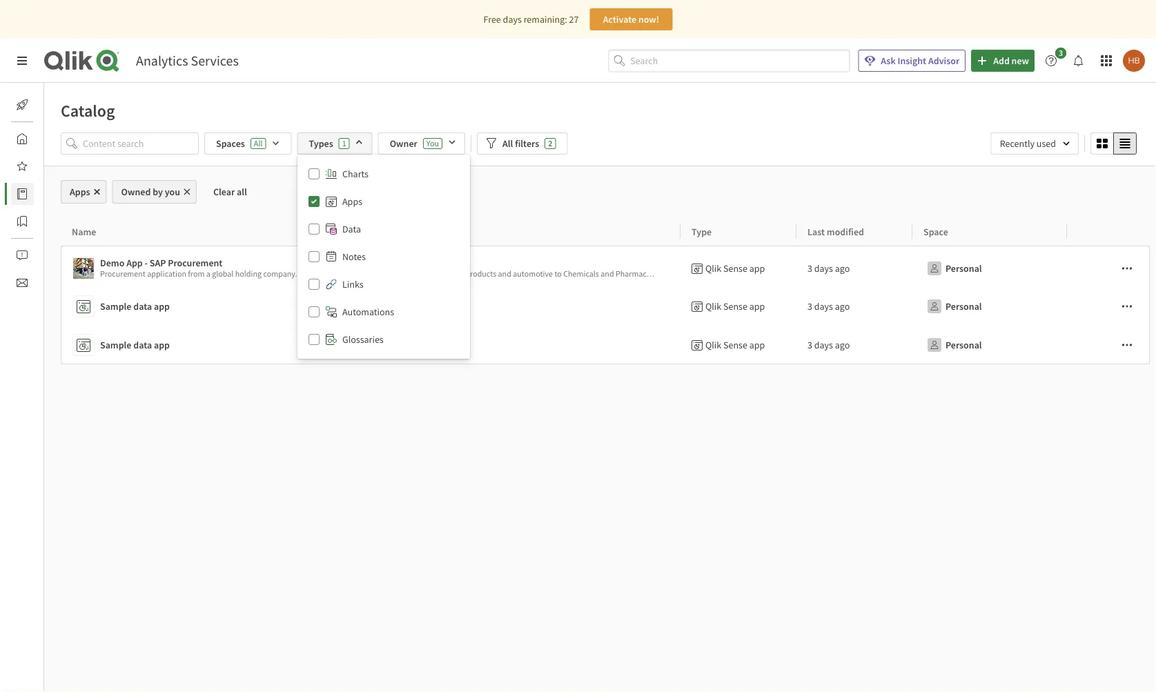 Task type: vqa. For each thing, say whether or not it's contained in the screenshot.
the Push, in the SPACES WEB, PUSH, EMAIL
no



Task type: locate. For each thing, give the bounding box(es) containing it.
3 for personal cell corresponding to cell corresponding to 2nd qlik sense app cell from the top of the page
[[808, 300, 813, 313]]

1 horizontal spatial the
[[686, 269, 699, 279]]

more actions image for cell corresponding to 2nd qlik sense app cell from the top of the page
[[1122, 301, 1133, 312]]

0 vertical spatial sample
[[100, 300, 132, 313]]

navigation pane element
[[0, 88, 75, 300]]

1 vertical spatial more actions image
[[1122, 301, 1133, 312]]

2 sample from the top
[[100, 339, 132, 351]]

automotive
[[513, 269, 553, 279]]

getting started image
[[17, 99, 28, 110]]

catalog
[[61, 100, 115, 121], [44, 188, 75, 200]]

owned by you button
[[112, 180, 197, 204]]

0 vertical spatial 3 days ago button
[[808, 258, 850, 280]]

analytics services
[[136, 52, 239, 69]]

products
[[466, 269, 497, 279]]

personal
[[946, 262, 982, 275], [946, 300, 982, 313], [946, 339, 982, 351]]

collections image
[[17, 216, 28, 227]]

0 vertical spatial personal
[[946, 262, 982, 275]]

Recently used field
[[991, 133, 1079, 155]]

personal button for first qlik sense app cell from the top of the page cell personal cell
[[924, 258, 985, 280]]

3 3 days ago button from the top
[[808, 334, 850, 356]]

1 3 days ago button from the top
[[808, 258, 850, 280]]

1 vertical spatial catalog
[[44, 188, 75, 200]]

1 vertical spatial personal
[[946, 300, 982, 313]]

all for all
[[254, 138, 263, 149]]

all filters
[[503, 137, 539, 150]]

sense for 2nd qlik sense app cell from the top of the page
[[724, 300, 748, 313]]

3 sense from the top
[[724, 339, 748, 351]]

personal cell for cell related to 1st qlik sense app cell from the bottom of the page
[[913, 326, 1068, 365]]

bw
[[781, 269, 793, 279]]

recently used
[[1000, 137, 1056, 150]]

1 sample data app from the top
[[100, 300, 170, 313]]

sample for 1st qlik sense app cell from the bottom of the page
[[100, 339, 132, 351]]

a left global
[[206, 269, 210, 279]]

1 horizontal spatial and
[[601, 269, 614, 279]]

2 sample data app from the top
[[100, 339, 170, 351]]

procurement right the -
[[168, 257, 223, 269]]

sample
[[100, 300, 132, 313], [100, 339, 132, 351]]

3 days ago button
[[808, 258, 850, 280], [808, 296, 850, 318], [808, 334, 850, 356]]

3 days ago cell for 1st qlik sense app cell from the bottom of the page
[[797, 326, 913, 365]]

sample data app button down automations
[[73, 331, 675, 359]]

ago
[[835, 262, 850, 275], [835, 300, 850, 313], [835, 339, 850, 351]]

3 personal cell from the top
[[913, 326, 1068, 365]]

1 vertical spatial sample data app button
[[73, 331, 675, 359]]

ago for 2nd qlik sense app cell from the top of the page
[[835, 300, 850, 313]]

1 horizontal spatial all
[[503, 137, 513, 150]]

sample data app button
[[73, 293, 675, 320], [73, 331, 675, 359]]

2 sense from the top
[[724, 300, 748, 313]]

demo app - sap procurement procurement application from a global holding company. the daughter companies are active in electronic products and automotive to chemicals and pharmaceutical etc. the data comes from a sap bw system.
[[100, 257, 821, 279]]

owned by you
[[121, 186, 180, 198]]

apps up 'data'
[[342, 195, 363, 208]]

catalog up name
[[44, 188, 75, 200]]

procurement right the 'qlik sense app' image
[[100, 269, 146, 279]]

the left daughter
[[299, 269, 312, 279]]

1 more actions image from the top
[[1122, 263, 1133, 274]]

2 3 days ago from the top
[[808, 300, 850, 313]]

sense for 1st qlik sense app cell from the bottom of the page
[[724, 339, 748, 351]]

from left global
[[188, 269, 205, 279]]

sap right the -
[[150, 257, 166, 269]]

personal button for personal cell corresponding to cell corresponding to 2nd qlik sense app cell from the top of the page
[[924, 296, 985, 318]]

from right comes
[[742, 269, 759, 279]]

2 qlik sense app from the top
[[706, 300, 765, 313]]

apps
[[70, 186, 90, 198], [342, 195, 363, 208]]

0 horizontal spatial sap
[[150, 257, 166, 269]]

notes
[[342, 251, 366, 263]]

qlik
[[706, 262, 722, 275], [706, 300, 722, 313], [706, 339, 722, 351]]

2 vertical spatial qlik sense app
[[706, 339, 765, 351]]

name
[[72, 225, 96, 238]]

0 horizontal spatial and
[[498, 269, 512, 279]]

services
[[191, 52, 239, 69]]

ago for 1st qlik sense app cell from the bottom of the page
[[835, 339, 850, 351]]

sense
[[724, 262, 748, 275], [724, 300, 748, 313], [724, 339, 748, 351]]

3 qlik sense app cell from the top
[[681, 326, 797, 365]]

sample data app
[[100, 300, 170, 313], [100, 339, 170, 351]]

3 3 days ago cell from the top
[[797, 326, 913, 365]]

apps inside button
[[70, 186, 90, 198]]

days for 2nd qlik sense app cell from the top of the page
[[815, 300, 833, 313]]

app for 2nd qlik sense app cell from the top of the page
[[750, 300, 765, 313]]

and
[[498, 269, 512, 279], [601, 269, 614, 279]]

sample data app for 1st qlik sense app cell from the bottom of the page
[[100, 339, 170, 351]]

etc.
[[672, 269, 684, 279]]

procurement
[[168, 257, 223, 269], [100, 269, 146, 279]]

sense for first qlik sense app cell from the top of the page
[[724, 262, 748, 275]]

Search text field
[[631, 49, 850, 72]]

1 personal from the top
[[946, 262, 982, 275]]

3 ago from the top
[[835, 339, 850, 351]]

1 cell from the top
[[1068, 246, 1151, 287]]

0 vertical spatial data
[[701, 269, 716, 279]]

2 vertical spatial sense
[[724, 339, 748, 351]]

qlik sense app image
[[73, 258, 94, 279]]

and right chemicals
[[601, 269, 614, 279]]

2 3 days ago cell from the top
[[797, 287, 913, 326]]

qlik for first qlik sense app cell from the top of the page
[[706, 262, 722, 275]]

1 horizontal spatial apps
[[342, 195, 363, 208]]

qlik sense app
[[706, 262, 765, 275], [706, 300, 765, 313], [706, 339, 765, 351]]

1 horizontal spatial from
[[742, 269, 759, 279]]

3 cell from the top
[[1068, 326, 1151, 365]]

activate
[[603, 13, 637, 26]]

1 sample from the top
[[100, 300, 132, 313]]

catalog link
[[11, 183, 75, 205]]

the
[[299, 269, 312, 279], [686, 269, 699, 279]]

add
[[994, 55, 1010, 67]]

personal cell
[[913, 246, 1068, 287], [913, 287, 1068, 326], [913, 326, 1068, 365]]

3 days ago button for 1st qlik sense app cell from the bottom of the page
[[808, 334, 850, 356]]

0 vertical spatial qlik
[[706, 262, 722, 275]]

apps up name
[[70, 186, 90, 198]]

searchbar element
[[609, 49, 850, 72]]

1 3 days ago from the top
[[808, 262, 850, 275]]

2 the from the left
[[686, 269, 699, 279]]

sample data app button down links
[[73, 293, 675, 320]]

1 vertical spatial sample
[[100, 339, 132, 351]]

demo
[[100, 257, 125, 269]]

personal button
[[924, 258, 985, 280], [924, 296, 985, 318], [924, 334, 985, 356]]

daughter
[[314, 269, 345, 279]]

days
[[503, 13, 522, 26], [815, 262, 833, 275], [815, 300, 833, 313], [815, 339, 833, 351]]

2 vertical spatial ago
[[835, 339, 850, 351]]

now!
[[639, 13, 660, 26]]

1 sample data app button from the top
[[73, 293, 675, 320]]

1 vertical spatial qlik
[[706, 300, 722, 313]]

2 a from the left
[[760, 269, 765, 279]]

0 vertical spatial sample data app button
[[73, 293, 675, 320]]

in
[[421, 269, 428, 279]]

0 horizontal spatial procurement
[[100, 269, 146, 279]]

howard brown image
[[1123, 50, 1146, 72]]

1 sense from the top
[[724, 262, 748, 275]]

3 for cell related to 1st qlik sense app cell from the bottom of the page's personal cell
[[808, 339, 813, 351]]

2 sample data app button from the top
[[73, 331, 675, 359]]

add new button
[[972, 50, 1035, 72]]

1 ago from the top
[[835, 262, 850, 275]]

3 qlik from the top
[[706, 339, 722, 351]]

0 vertical spatial personal button
[[924, 258, 985, 280]]

add new
[[994, 55, 1030, 67]]

1 personal cell from the top
[[913, 246, 1068, 287]]

1 vertical spatial ago
[[835, 300, 850, 313]]

activate now!
[[603, 13, 660, 26]]

remaining:
[[524, 13, 567, 26]]

3 for first qlik sense app cell from the top of the page cell personal cell
[[808, 262, 813, 275]]

3 3 days ago from the top
[[808, 339, 850, 351]]

1 qlik sense app from the top
[[706, 262, 765, 275]]

and right products
[[498, 269, 512, 279]]

catalog up home on the left
[[61, 100, 115, 121]]

sap left bw
[[766, 269, 780, 279]]

2 vertical spatial 3 days ago button
[[808, 334, 850, 356]]

0 vertical spatial qlik sense app
[[706, 262, 765, 275]]

0 vertical spatial ago
[[835, 262, 850, 275]]

app
[[750, 262, 765, 275], [154, 300, 170, 313], [750, 300, 765, 313], [154, 339, 170, 351], [750, 339, 765, 351]]

-
[[145, 257, 148, 269]]

0 horizontal spatial apps
[[70, 186, 90, 198]]

are
[[386, 269, 397, 279]]

3 personal from the top
[[946, 339, 982, 351]]

1 vertical spatial sample data app
[[100, 339, 170, 351]]

more actions image
[[1122, 263, 1133, 274], [1122, 301, 1133, 312]]

a
[[206, 269, 210, 279], [760, 269, 765, 279]]

ask
[[881, 55, 896, 67]]

a left bw
[[760, 269, 765, 279]]

sample data app for 2nd qlik sense app cell from the top of the page
[[100, 300, 170, 313]]

1 vertical spatial 3 days ago
[[808, 300, 850, 313]]

2 cell from the top
[[1068, 287, 1151, 326]]

1 3 days ago cell from the top
[[797, 246, 913, 287]]

2 ago from the top
[[835, 300, 850, 313]]

you
[[165, 186, 180, 198]]

2 personal cell from the top
[[913, 287, 1068, 326]]

ago for first qlik sense app cell from the top of the page
[[835, 262, 850, 275]]

filters
[[515, 137, 539, 150]]

2 personal from the top
[[946, 300, 982, 313]]

0 vertical spatial sample data app
[[100, 300, 170, 313]]

3 personal button from the top
[[924, 334, 985, 356]]

cell for first qlik sense app cell from the top of the page
[[1068, 246, 1151, 287]]

more actions image for first qlik sense app cell from the top of the page cell
[[1122, 263, 1133, 274]]

1 personal button from the top
[[924, 258, 985, 280]]

3 qlik sense app from the top
[[706, 339, 765, 351]]

2 personal button from the top
[[924, 296, 985, 318]]

2 vertical spatial personal
[[946, 339, 982, 351]]

system.
[[794, 269, 821, 279]]

holding
[[235, 269, 262, 279]]

qlik sense app for 1st qlik sense app cell from the bottom of the page
[[706, 339, 765, 351]]

0 horizontal spatial the
[[299, 269, 312, 279]]

0 horizontal spatial all
[[254, 138, 263, 149]]

0 vertical spatial more actions image
[[1122, 263, 1133, 274]]

sap
[[150, 257, 166, 269], [766, 269, 780, 279]]

1 horizontal spatial a
[[760, 269, 765, 279]]

ask insight advisor
[[881, 55, 960, 67]]

2 3 days ago button from the top
[[808, 296, 850, 318]]

0 horizontal spatial from
[[188, 269, 205, 279]]

last modified
[[808, 225, 865, 238]]

3 days ago cell
[[797, 246, 913, 287], [797, 287, 913, 326], [797, 326, 913, 365]]

comes
[[718, 269, 740, 279]]

2 vertical spatial qlik
[[706, 339, 722, 351]]

the right etc.
[[686, 269, 699, 279]]

3 days ago
[[808, 262, 850, 275], [808, 300, 850, 313], [808, 339, 850, 351]]

2 qlik from the top
[[706, 300, 722, 313]]

qlik sense app for first qlik sense app cell from the top of the page
[[706, 262, 765, 275]]

all
[[503, 137, 513, 150], [254, 138, 263, 149]]

cell
[[1068, 246, 1151, 287], [1068, 287, 1151, 326], [1068, 326, 1151, 365]]

recently
[[1000, 137, 1035, 150]]

all left filters
[[503, 137, 513, 150]]

all right spaces
[[254, 138, 263, 149]]

qlik sense app cell
[[681, 246, 797, 287], [681, 287, 797, 326], [681, 326, 797, 365]]

global
[[212, 269, 234, 279]]

filters region
[[44, 130, 1157, 359]]

from
[[188, 269, 205, 279], [742, 269, 759, 279]]

days for first qlik sense app cell from the top of the page
[[815, 262, 833, 275]]

1 vertical spatial sense
[[724, 300, 748, 313]]

0 vertical spatial sense
[[724, 262, 748, 275]]

Content search text field
[[83, 133, 199, 155]]

1 vertical spatial 3 days ago button
[[808, 296, 850, 318]]

1 qlik from the top
[[706, 262, 722, 275]]

1 vertical spatial qlik sense app
[[706, 300, 765, 313]]

spaces
[[216, 137, 245, 150]]

0 vertical spatial 3 days ago
[[808, 262, 850, 275]]

2 vertical spatial personal button
[[924, 334, 985, 356]]

0 horizontal spatial a
[[206, 269, 210, 279]]

3
[[1059, 48, 1063, 58], [808, 262, 813, 275], [808, 300, 813, 313], [808, 339, 813, 351]]

2 more actions image from the top
[[1122, 301, 1133, 312]]

clear all
[[213, 186, 247, 198]]

2 vertical spatial 3 days ago
[[808, 339, 850, 351]]

1 vertical spatial personal button
[[924, 296, 985, 318]]



Task type: describe. For each thing, give the bounding box(es) containing it.
catalog inside catalog link
[[44, 188, 75, 200]]

personal cell for first qlik sense app cell from the top of the page cell
[[913, 246, 1068, 287]]

app for 1st qlik sense app cell from the bottom of the page
[[750, 339, 765, 351]]

1 vertical spatial data
[[133, 300, 152, 313]]

2
[[548, 138, 553, 149]]

home link
[[11, 128, 69, 150]]

1 the from the left
[[299, 269, 312, 279]]

modified
[[827, 225, 865, 238]]

free days remaining: 27
[[484, 13, 579, 26]]

company.
[[263, 269, 297, 279]]

cell for 1st qlik sense app cell from the bottom of the page
[[1068, 326, 1151, 365]]

1 qlik sense app cell from the top
[[681, 246, 797, 287]]

personal for first qlik sense app cell from the top of the page
[[946, 262, 982, 275]]

1 horizontal spatial sap
[[766, 269, 780, 279]]

2 and from the left
[[601, 269, 614, 279]]

subscriptions image
[[17, 278, 28, 289]]

pharmaceutical
[[616, 269, 670, 279]]

alerts image
[[17, 250, 28, 261]]

1 and from the left
[[498, 269, 512, 279]]

3 days ago for 3 days ago button associated with 1st qlik sense app cell from the bottom of the page
[[808, 339, 850, 351]]

favorites image
[[17, 161, 28, 172]]

companies
[[347, 269, 385, 279]]

personal for 1st qlik sense app cell from the bottom of the page
[[946, 339, 982, 351]]

1 horizontal spatial procurement
[[168, 257, 223, 269]]

cell for 2nd qlik sense app cell from the top of the page
[[1068, 287, 1151, 326]]

apps button
[[61, 180, 107, 204]]

application
[[147, 269, 186, 279]]

3 days ago button for first qlik sense app cell from the top of the page
[[808, 258, 850, 280]]

clear all button
[[202, 180, 258, 204]]

more actions image
[[1122, 340, 1133, 351]]

electronic
[[430, 269, 464, 279]]

active
[[399, 269, 420, 279]]

personal cell for cell corresponding to 2nd qlik sense app cell from the top of the page
[[913, 287, 1068, 326]]

3 button
[[1041, 48, 1071, 72]]

all for all filters
[[503, 137, 513, 150]]

data
[[342, 223, 361, 235]]

all
[[237, 186, 247, 198]]

sample data app button for 1st qlik sense app cell from the bottom of the page
[[73, 331, 675, 359]]

qlik sense app for 2nd qlik sense app cell from the top of the page
[[706, 300, 765, 313]]

1 a from the left
[[206, 269, 210, 279]]

alerts link
[[11, 244, 67, 267]]

charts
[[342, 168, 369, 180]]

days for 1st qlik sense app cell from the bottom of the page
[[815, 339, 833, 351]]

analytics
[[136, 52, 188, 69]]

activate now! link
[[590, 8, 673, 30]]

3 inside dropdown button
[[1059, 48, 1063, 58]]

insight
[[898, 55, 927, 67]]

automations
[[342, 306, 394, 318]]

new
[[1012, 55, 1030, 67]]

3 days ago cell for first qlik sense app cell from the top of the page
[[797, 246, 913, 287]]

to
[[555, 269, 562, 279]]

chemicals
[[564, 269, 599, 279]]

app
[[126, 257, 143, 269]]

sample data app button for 2nd qlik sense app cell from the top of the page
[[73, 293, 675, 320]]

clear
[[213, 186, 235, 198]]

app for first qlik sense app cell from the top of the page
[[750, 262, 765, 275]]

qlik for 1st qlik sense app cell from the bottom of the page
[[706, 339, 722, 351]]

personal button for cell related to 1st qlik sense app cell from the bottom of the page's personal cell
[[924, 334, 985, 356]]

apps inside filters region
[[342, 195, 363, 208]]

data inside demo app - sap procurement procurement application from a global holding company. the daughter companies are active in electronic products and automotive to chemicals and pharmaceutical etc. the data comes from a sap bw system.
[[701, 269, 716, 279]]

you
[[427, 138, 439, 149]]

personal for 2nd qlik sense app cell from the top of the page
[[946, 300, 982, 313]]

by
[[153, 186, 163, 198]]

glossaries
[[342, 334, 384, 346]]

space
[[924, 225, 949, 238]]

analytics services element
[[136, 52, 239, 69]]

free
[[484, 13, 501, 26]]

ask insight advisor button
[[858, 50, 966, 72]]

owned
[[121, 186, 151, 198]]

3 days ago cell for 2nd qlik sense app cell from the top of the page
[[797, 287, 913, 326]]

open sidebar menu image
[[17, 55, 28, 66]]

alerts
[[44, 249, 67, 262]]

3 days ago button for 2nd qlik sense app cell from the top of the page
[[808, 296, 850, 318]]

3 days ago for 3 days ago button for first qlik sense app cell from the top of the page
[[808, 262, 850, 275]]

2 from from the left
[[742, 269, 759, 279]]

1 from from the left
[[188, 269, 205, 279]]

2 qlik sense app cell from the top
[[681, 287, 797, 326]]

27
[[569, 13, 579, 26]]

3 days ago for 2nd qlik sense app cell from the top of the page's 3 days ago button
[[808, 300, 850, 313]]

last
[[808, 225, 825, 238]]

home
[[44, 133, 69, 145]]

2 vertical spatial data
[[133, 339, 152, 351]]

1
[[342, 138, 346, 149]]

switch view group
[[1091, 133, 1137, 155]]

used
[[1037, 137, 1056, 150]]

owner
[[390, 137, 418, 150]]

type
[[692, 225, 712, 238]]

advisor
[[929, 55, 960, 67]]

sample for 2nd qlik sense app cell from the top of the page
[[100, 300, 132, 313]]

types
[[309, 137, 333, 150]]

0 vertical spatial catalog
[[61, 100, 115, 121]]

links
[[342, 278, 364, 291]]

qlik for 2nd qlik sense app cell from the top of the page
[[706, 300, 722, 313]]



